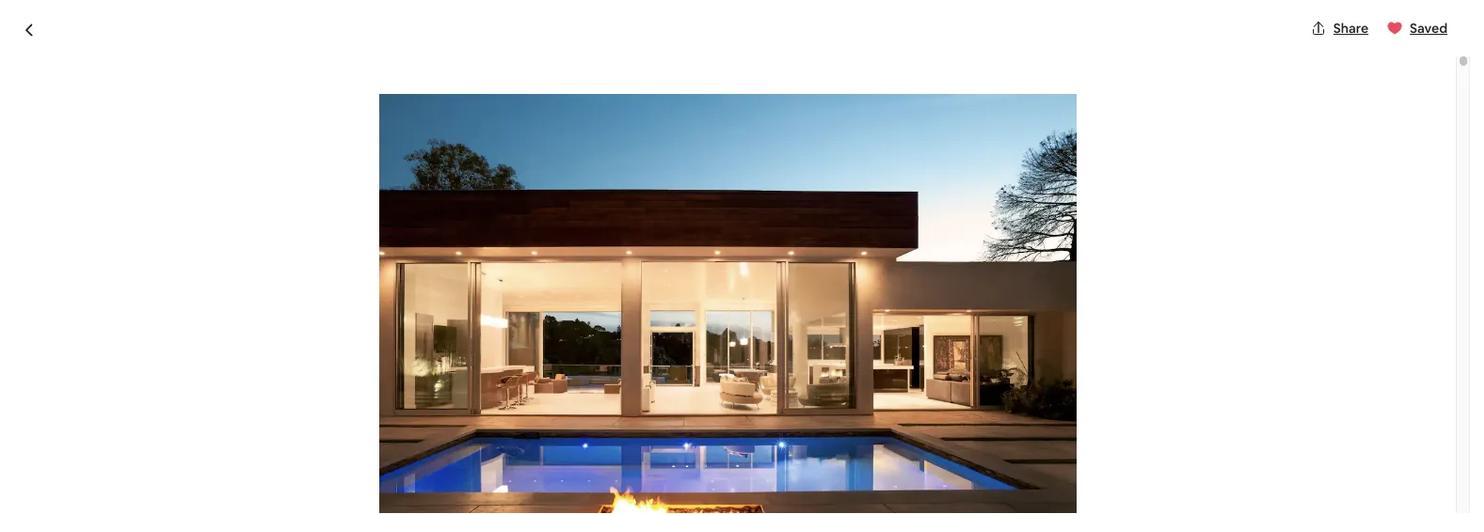 Task type: describe. For each thing, give the bounding box(es) containing it.
share
[[1334, 20, 1369, 37]]

saved
[[1410, 20, 1448, 37]]

the zen estate image 1 image
[[201, 185, 1255, 467]]

california,
[[357, 142, 420, 159]]

the
[[201, 95, 254, 135]]

united
[[423, 142, 465, 159]]

beverly
[[277, 142, 323, 159]]

Start your search search field
[[587, 15, 869, 60]]

zen
[[261, 95, 314, 135]]

hills,
[[326, 142, 355, 159]]

the zen estate beverly hills, california, united states
[[201, 95, 507, 159]]

states
[[468, 142, 507, 159]]

beverly hills, california, united states button
[[277, 139, 507, 162]]



Task type: locate. For each thing, give the bounding box(es) containing it.
listing image 1 image
[[379, 94, 1077, 515], [379, 94, 1077, 515]]

dialog
[[0, 0, 1470, 515]]

estate
[[320, 95, 408, 135]]

saved button
[[1380, 12, 1455, 44]]

dialog containing share
[[0, 0, 1470, 515]]

share button
[[1304, 12, 1376, 44]]



Task type: vqa. For each thing, say whether or not it's contained in the screenshot.
Listing Image 1
yes



